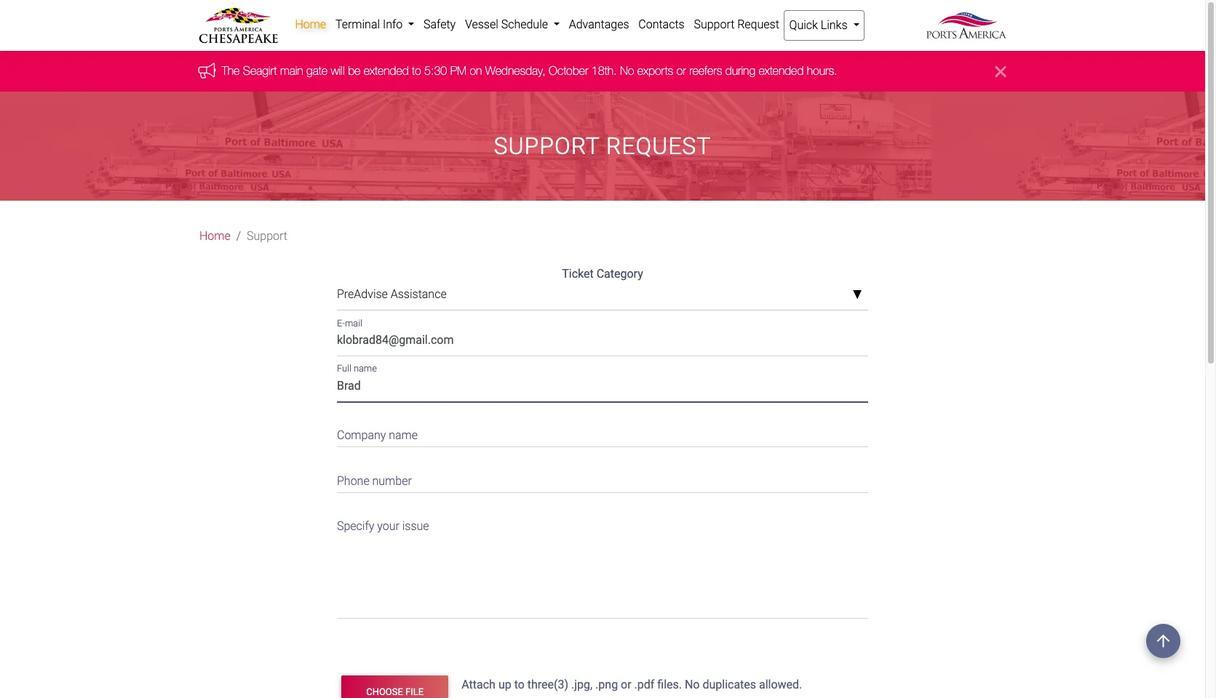 Task type: vqa. For each thing, say whether or not it's contained in the screenshot.
leftmost Availability
no



Task type: locate. For each thing, give the bounding box(es) containing it.
file
[[405, 687, 424, 698]]

2 horizontal spatial support
[[694, 17, 735, 31]]

0 vertical spatial support request
[[694, 17, 779, 31]]

to
[[412, 64, 421, 77]]

name right full
[[354, 364, 377, 374]]

0 vertical spatial request
[[737, 17, 779, 31]]

0 horizontal spatial home
[[199, 230, 231, 243]]

extended
[[364, 64, 409, 77], [759, 64, 804, 77]]

1 vertical spatial name
[[389, 429, 418, 442]]

0 vertical spatial home
[[295, 17, 326, 31]]

close image
[[996, 63, 1007, 80]]

0 horizontal spatial extended
[[364, 64, 409, 77]]

Specify your issue text field
[[337, 511, 868, 619]]

vessel
[[465, 17, 498, 31]]

vessel schedule
[[465, 17, 551, 31]]

category
[[597, 267, 643, 281]]

home
[[295, 17, 326, 31], [199, 230, 231, 243]]

Full name text field
[[337, 374, 868, 402]]

info
[[383, 17, 403, 31]]

links
[[821, 18, 848, 32]]

support request inside "link"
[[694, 17, 779, 31]]

home link
[[290, 10, 331, 39], [199, 228, 231, 246]]

choose
[[366, 687, 403, 698]]

go to top image
[[1146, 624, 1180, 659]]

0 vertical spatial support
[[694, 17, 735, 31]]

0 horizontal spatial home link
[[199, 228, 231, 246]]

preadvise assistance
[[337, 288, 447, 302]]

specify
[[337, 520, 374, 534]]

quick links
[[789, 18, 850, 32]]

1 vertical spatial home link
[[199, 228, 231, 246]]

2 extended from the left
[[759, 64, 804, 77]]

support inside "link"
[[694, 17, 735, 31]]

will
[[331, 64, 345, 77]]

1 horizontal spatial home
[[295, 17, 326, 31]]

1 horizontal spatial support
[[494, 133, 600, 160]]

0 vertical spatial name
[[354, 364, 377, 374]]

extended left to
[[364, 64, 409, 77]]

ticket
[[562, 267, 594, 281]]

preadvise
[[337, 288, 388, 302]]

support
[[694, 17, 735, 31], [494, 133, 600, 160], [247, 230, 287, 243]]

advantages link
[[564, 10, 634, 39]]

1 vertical spatial home
[[199, 230, 231, 243]]

request
[[737, 17, 779, 31], [606, 133, 711, 160]]

Attach up to three(3) .jpg, .png or .pdf files. No duplicates allowed. text field
[[460, 672, 871, 699]]

Phone number text field
[[337, 465, 868, 493]]

wednesday,
[[486, 64, 546, 77]]

name right company
[[389, 429, 418, 442]]

1 vertical spatial support
[[494, 133, 600, 160]]

assistance
[[391, 288, 447, 302]]

company name
[[337, 429, 418, 442]]

1 horizontal spatial extended
[[759, 64, 804, 77]]

be
[[348, 64, 361, 77]]

during
[[726, 64, 756, 77]]

0 vertical spatial home link
[[290, 10, 331, 39]]

2 vertical spatial support
[[247, 230, 287, 243]]

full name
[[337, 364, 377, 374]]

on
[[470, 64, 482, 77]]

Company name text field
[[337, 420, 868, 448]]

1 horizontal spatial name
[[389, 429, 418, 442]]

specify your issue
[[337, 520, 429, 534]]

name
[[354, 364, 377, 374], [389, 429, 418, 442]]

number
[[372, 474, 412, 488]]

company
[[337, 429, 386, 442]]

full
[[337, 364, 351, 374]]

18th.
[[592, 64, 617, 77]]

safety
[[424, 17, 456, 31]]

extended right during
[[759, 64, 804, 77]]

advantages
[[569, 17, 629, 31]]

1 vertical spatial request
[[606, 133, 711, 160]]

bullhorn image
[[199, 62, 222, 78]]

support request
[[694, 17, 779, 31], [494, 133, 711, 160]]

the
[[222, 64, 240, 77]]

name for full name
[[354, 364, 377, 374]]

choose file
[[366, 687, 424, 698]]

1 horizontal spatial request
[[737, 17, 779, 31]]

e-mail
[[337, 318, 362, 329]]

1 horizontal spatial home link
[[290, 10, 331, 39]]

0 horizontal spatial name
[[354, 364, 377, 374]]



Task type: describe. For each thing, give the bounding box(es) containing it.
seagirt
[[243, 64, 277, 77]]

reefers
[[690, 64, 723, 77]]

phone
[[337, 474, 369, 488]]

E-mail email field
[[337, 329, 868, 357]]

1 extended from the left
[[364, 64, 409, 77]]

mail
[[345, 318, 362, 329]]

hours.
[[807, 64, 838, 77]]

support request link
[[689, 10, 784, 39]]

▼
[[852, 290, 862, 301]]

vessel schedule link
[[460, 10, 564, 39]]

no
[[620, 64, 635, 77]]

pm
[[451, 64, 467, 77]]

ticket category
[[562, 267, 643, 281]]

name for company name
[[389, 429, 418, 442]]

safety link
[[419, 10, 460, 39]]

0 horizontal spatial request
[[606, 133, 711, 160]]

terminal info link
[[331, 10, 419, 39]]

contacts
[[638, 17, 685, 31]]

schedule
[[501, 17, 548, 31]]

gate
[[307, 64, 328, 77]]

request inside "link"
[[737, 17, 779, 31]]

exports
[[638, 64, 674, 77]]

terminal info
[[335, 17, 405, 31]]

quick links link
[[784, 10, 865, 41]]

issue
[[402, 520, 429, 534]]

october
[[549, 64, 589, 77]]

1 vertical spatial support request
[[494, 133, 711, 160]]

quick
[[789, 18, 818, 32]]

5:30
[[425, 64, 447, 77]]

phone number
[[337, 474, 412, 488]]

terminal
[[335, 17, 380, 31]]

your
[[377, 520, 399, 534]]

e-
[[337, 318, 345, 329]]

or
[[677, 64, 686, 77]]

the seagirt main gate will be extended to 5:30 pm on wednesday, october 18th.  no exports or reefers during extended hours. link
[[222, 64, 838, 77]]

main
[[281, 64, 304, 77]]

the seagirt main gate will be extended to 5:30 pm on wednesday, october 18th.  no exports or reefers during extended hours. alert
[[0, 51, 1205, 92]]

the seagirt main gate will be extended to 5:30 pm on wednesday, october 18th.  no exports or reefers during extended hours.
[[222, 64, 838, 77]]

contacts link
[[634, 10, 689, 39]]

0 horizontal spatial support
[[247, 230, 287, 243]]



